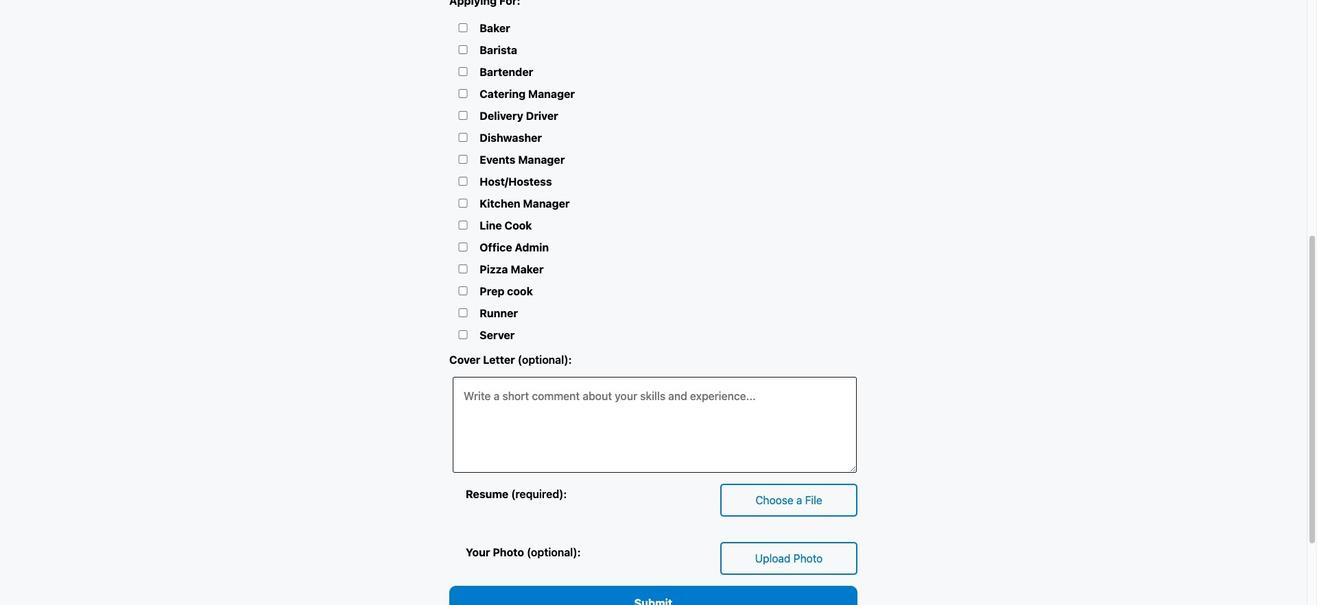 Task type: describe. For each thing, give the bounding box(es) containing it.
Host/Hostess checkbox
[[456, 177, 470, 186]]

10 group from the top
[[449, 218, 858, 240]]

7 group from the top
[[449, 152, 858, 174]]

Pizza Maker checkbox
[[456, 265, 470, 274]]

Catering Manager checkbox
[[456, 89, 470, 98]]

12 group from the top
[[449, 262, 858, 284]]

Prep cook checkbox
[[456, 287, 470, 296]]

Delivery Driver checkbox
[[456, 111, 470, 120]]

11 group from the top
[[449, 240, 858, 262]]

Kitchen Manager checkbox
[[456, 199, 470, 208]]

14 group from the top
[[449, 306, 858, 328]]

Server checkbox
[[456, 331, 470, 340]]

Line Cook checkbox
[[456, 221, 470, 230]]

Barista checkbox
[[456, 46, 470, 54]]

Runner checkbox
[[456, 309, 470, 318]]

9 group from the top
[[449, 196, 858, 218]]

Events Manager checkbox
[[456, 155, 470, 164]]

Write a short comment about your skills and experience... text field
[[453, 378, 857, 474]]

13 group from the top
[[449, 284, 858, 306]]

4 group from the top
[[449, 86, 858, 108]]



Task type: vqa. For each thing, say whether or not it's contained in the screenshot.
e.g. 3 years serving text box
no



Task type: locate. For each thing, give the bounding box(es) containing it.
Baker checkbox
[[456, 24, 470, 32]]

8 group from the top
[[449, 174, 858, 196]]

3 group from the top
[[449, 64, 858, 86]]

Office Admin checkbox
[[456, 243, 470, 252]]

Bartender checkbox
[[456, 67, 470, 76]]

group
[[449, 20, 858, 42], [449, 42, 858, 64], [449, 64, 858, 86], [449, 86, 858, 108], [449, 108, 858, 130], [449, 130, 858, 152], [449, 152, 858, 174], [449, 174, 858, 196], [449, 196, 858, 218], [449, 218, 858, 240], [449, 240, 858, 262], [449, 262, 858, 284], [449, 284, 858, 306], [449, 306, 858, 328], [449, 328, 858, 349]]

2 group from the top
[[449, 42, 858, 64]]

15 group from the top
[[449, 328, 858, 349]]

5 group from the top
[[449, 108, 858, 130]]

1 group from the top
[[449, 20, 858, 42]]

6 group from the top
[[449, 130, 858, 152]]

Dishwasher checkbox
[[456, 133, 470, 142]]



